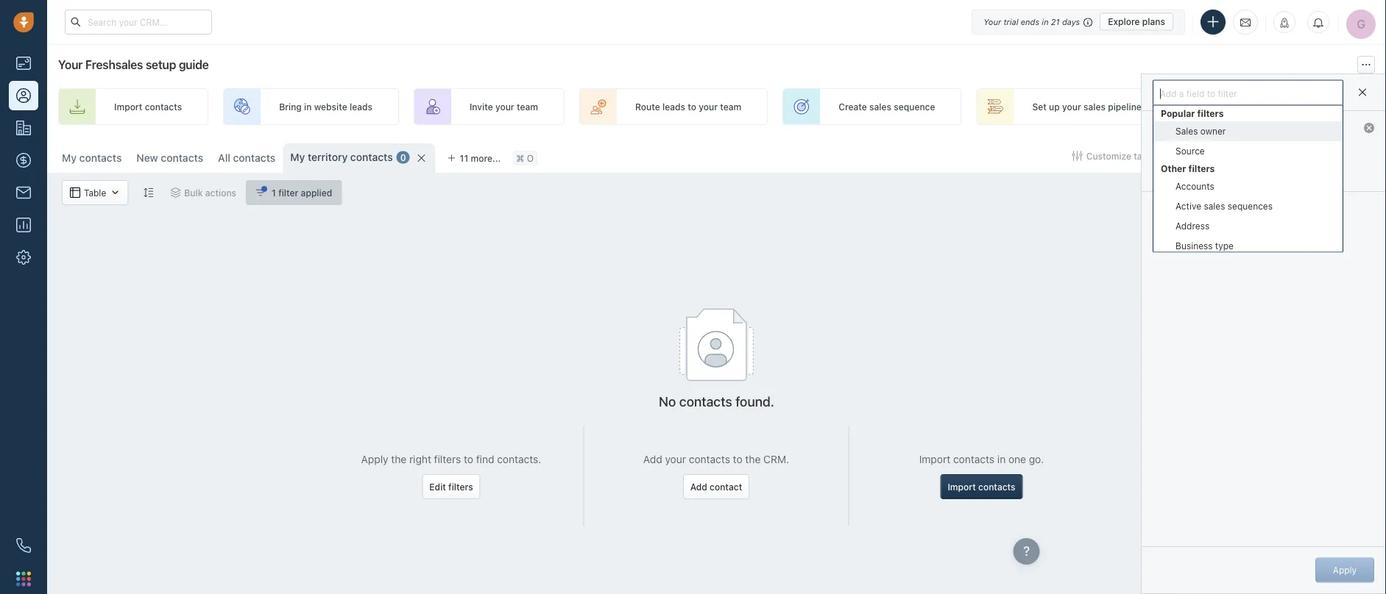 Task type: vqa. For each thing, say whether or not it's contained in the screenshot.
Edit filters button
yes



Task type: locate. For each thing, give the bounding box(es) containing it.
leads right "website"
[[350, 102, 373, 112]]

0 vertical spatial your
[[984, 17, 1001, 27]]

1 horizontal spatial filter
[[1219, 87, 1238, 97]]

container_wx8msf4aqz5i3rn1 image for 1 filter applied "button"
[[256, 188, 266, 198]]

filters
[[1198, 108, 1224, 119], [1189, 163, 1215, 174], [434, 454, 461, 466], [448, 482, 473, 492]]

1 option from the top
[[1154, 106, 1343, 161]]

my territories
[[1174, 148, 1231, 159]]

1 vertical spatial contact
[[710, 482, 742, 492]]

2 horizontal spatial sales
[[1204, 201, 1225, 211]]

1 vertical spatial add contact
[[690, 482, 742, 492]]

route leads to your team link
[[579, 88, 768, 125]]

0 vertical spatial group
[[1154, 121, 1343, 161]]

1 horizontal spatial import contacts button
[[1172, 144, 1268, 169]]

import contacts down import contacts in one go.
[[948, 482, 1016, 492]]

1 vertical spatial in
[[304, 102, 312, 112]]

add contact button
[[1300, 144, 1379, 169], [683, 475, 750, 500]]

1 horizontal spatial add contact button
[[1300, 144, 1379, 169]]

your trial ends in 21 days
[[984, 17, 1080, 27]]

⌘
[[516, 153, 525, 163]]

0 vertical spatial contact
[[1339, 151, 1372, 161]]

0 horizontal spatial import contacts button
[[941, 475, 1023, 500]]

container_wx8msf4aqz5i3rn1 image right table
[[110, 188, 120, 198]]

contacts right new
[[161, 152, 203, 164]]

1 horizontal spatial container_wx8msf4aqz5i3rn1 image
[[256, 188, 266, 198]]

filter right field
[[1219, 87, 1238, 97]]

in left 21
[[1042, 17, 1049, 27]]

container_wx8msf4aqz5i3rn1 image for table
[[70, 188, 80, 198]]

container_wx8msf4aqz5i3rn1 image left table
[[70, 188, 80, 198]]

container_wx8msf4aqz5i3rn1 image inside table dropdown button
[[70, 188, 80, 198]]

your
[[495, 102, 514, 112], [699, 102, 718, 112], [1062, 102, 1081, 112], [665, 454, 686, 466]]

contains
[[1202, 124, 1237, 135]]

edit
[[429, 482, 446, 492]]

0 horizontal spatial team
[[517, 102, 538, 112]]

business type
[[1176, 241, 1234, 251]]

1 vertical spatial filter
[[278, 188, 298, 198]]

customize table
[[1087, 151, 1155, 161]]

filter inside "button"
[[278, 188, 298, 198]]

plans
[[1143, 17, 1166, 27]]

leads
[[350, 102, 373, 112], [663, 102, 685, 112]]

to right field
[[1208, 87, 1216, 97]]

2 leads from the left
[[663, 102, 685, 112]]

my left territory
[[290, 151, 305, 163]]

container_wx8msf4aqz5i3rn1 image inside customize table button
[[1073, 151, 1083, 161]]

0 horizontal spatial container_wx8msf4aqz5i3rn1 image
[[70, 188, 80, 198]]

container_wx8msf4aqz5i3rn1 image
[[70, 188, 80, 198], [170, 188, 181, 198]]

import contacts button down owner
[[1172, 144, 1268, 169]]

import contacts button
[[1172, 144, 1268, 169], [941, 475, 1023, 500]]

container_wx8msf4aqz5i3rn1 image left bulk in the left of the page
[[170, 188, 181, 198]]

filters inside "button"
[[448, 482, 473, 492]]

source
[[1176, 146, 1205, 156]]

team
[[517, 102, 538, 112], [720, 102, 742, 112]]

option
[[1154, 106, 1343, 161], [1154, 161, 1343, 595]]

sales for active
[[1204, 201, 1225, 211]]

your right invite
[[495, 102, 514, 112]]

import
[[114, 102, 142, 112], [1192, 151, 1221, 161], [919, 454, 951, 466], [948, 482, 976, 492]]

0 horizontal spatial sales
[[870, 102, 892, 112]]

0 horizontal spatial your
[[58, 58, 83, 72]]

new contacts button
[[129, 144, 211, 173], [136, 152, 203, 164]]

import contacts inside import contacts group
[[1192, 151, 1260, 161]]

sales right "active"
[[1204, 201, 1225, 211]]

in right bring
[[304, 102, 312, 112]]

sales inside option
[[1204, 201, 1225, 211]]

sales
[[1176, 126, 1198, 136]]

leads right 'route'
[[663, 102, 685, 112]]

add contact
[[1320, 151, 1372, 161], [690, 482, 742, 492]]

my for my territory contacts 0
[[290, 151, 305, 163]]

1 horizontal spatial leads
[[663, 102, 685, 112]]

sales left pipeline
[[1084, 102, 1106, 112]]

your left trial
[[984, 17, 1001, 27]]

to left find
[[464, 454, 473, 466]]

up
[[1049, 102, 1060, 112]]

0 horizontal spatial import contacts
[[114, 102, 182, 112]]

add deal link
[[1183, 88, 1303, 125]]

list box
[[1153, 105, 1344, 595]]

all contacts button
[[211, 144, 283, 173], [218, 152, 276, 164]]

sales owner
[[1176, 126, 1226, 136]]

import contacts
[[114, 102, 182, 112], [1192, 151, 1260, 161], [948, 482, 1016, 492]]

find
[[476, 454, 494, 466]]

edit filters button
[[422, 475, 481, 500]]

active sales sequences
[[1176, 201, 1273, 211]]

invite
[[470, 102, 493, 112]]

0 horizontal spatial container_wx8msf4aqz5i3rn1 image
[[110, 188, 120, 198]]

import contacts inside import contacts link
[[114, 102, 182, 112]]

import contacts button down import contacts in one go.
[[941, 475, 1023, 500]]

0 vertical spatial add contact button
[[1300, 144, 1379, 169]]

container_wx8msf4aqz5i3rn1 image left customize
[[1073, 151, 1083, 161]]

0 horizontal spatial filter
[[278, 188, 298, 198]]

add a field to filter button
[[1153, 80, 1344, 105]]

Add a field to filter search field
[[1157, 84, 1340, 104]]

filters up owner
[[1198, 108, 1224, 119]]

container_wx8msf4aqz5i3rn1 image inside 1 filter applied "button"
[[256, 188, 266, 198]]

container_wx8msf4aqz5i3rn1 image
[[1073, 151, 1083, 161], [110, 188, 120, 198], [256, 188, 266, 198]]

sales owner option
[[1154, 121, 1343, 141]]

bulk actions
[[184, 188, 236, 198]]

import contacts down contains "button"
[[1192, 151, 1260, 161]]

2 horizontal spatial import contacts
[[1192, 151, 1260, 161]]

list box containing popular filters
[[1153, 105, 1344, 595]]

group
[[1154, 121, 1343, 161], [1154, 176, 1343, 595]]

0 vertical spatial add contact
[[1320, 151, 1372, 161]]

all
[[218, 152, 230, 164]]

0 vertical spatial filter
[[1219, 87, 1238, 97]]

bring
[[279, 102, 302, 112]]

address
[[1176, 221, 1210, 231]]

to left crm.
[[733, 454, 743, 466]]

field
[[1187, 87, 1206, 97]]

1 horizontal spatial team
[[720, 102, 742, 112]]

phone image
[[16, 539, 31, 554]]

1 horizontal spatial your
[[984, 17, 1001, 27]]

address option
[[1154, 216, 1343, 236]]

1 filter applied button
[[246, 180, 342, 205]]

2 vertical spatial in
[[998, 454, 1006, 466]]

0 horizontal spatial in
[[304, 102, 312, 112]]

o
[[527, 153, 534, 163]]

sales right create
[[870, 102, 892, 112]]

the left crm.
[[745, 454, 761, 466]]

2 group from the top
[[1154, 176, 1343, 595]]

1 horizontal spatial my
[[290, 151, 305, 163]]

in left the one
[[998, 454, 1006, 466]]

sales for create
[[870, 102, 892, 112]]

0 vertical spatial import contacts button
[[1172, 144, 1268, 169]]

style_myh0__igzzd8unmi image
[[143, 188, 153, 198]]

1 vertical spatial import contacts
[[1192, 151, 1260, 161]]

my up "other"
[[1174, 148, 1186, 159]]

contact
[[1339, 151, 1372, 161], [710, 482, 742, 492]]

table
[[1134, 151, 1155, 161]]

filter right 1
[[278, 188, 298, 198]]

1 vertical spatial add contact button
[[683, 475, 750, 500]]

your for your freshsales setup guide
[[58, 58, 83, 72]]

1 vertical spatial import contacts button
[[941, 475, 1023, 500]]

contacts down sales owner option
[[1223, 151, 1260, 161]]

11 more... button
[[439, 148, 509, 169]]

my
[[1174, 148, 1186, 159], [290, 151, 305, 163], [62, 152, 77, 164]]

group containing accounts
[[1154, 176, 1343, 595]]

contacts down no contacts found.
[[689, 454, 730, 466]]

2 container_wx8msf4aqz5i3rn1 image from the left
[[170, 188, 181, 198]]

2 option from the top
[[1154, 161, 1343, 595]]

import inside group
[[1192, 151, 1221, 161]]

filters down my territories
[[1189, 163, 1215, 174]]

1 the from the left
[[391, 454, 407, 466]]

0 vertical spatial import contacts
[[114, 102, 182, 112]]

your left the freshsales
[[58, 58, 83, 72]]

my up table dropdown button
[[62, 152, 77, 164]]

1 horizontal spatial in
[[998, 454, 1006, 466]]

contacts
[[145, 102, 182, 112], [1223, 151, 1260, 161], [350, 151, 393, 163], [79, 152, 122, 164], [161, 152, 203, 164], [233, 152, 276, 164], [679, 394, 732, 410], [689, 454, 730, 466], [953, 454, 995, 466], [979, 482, 1016, 492]]

your right 'route'
[[699, 102, 718, 112]]

import contacts down setup
[[114, 102, 182, 112]]

to right 'route'
[[688, 102, 696, 112]]

contacts left 0
[[350, 151, 393, 163]]

1 horizontal spatial import contacts
[[948, 482, 1016, 492]]

2 team from the left
[[720, 102, 742, 112]]

2 horizontal spatial my
[[1174, 148, 1186, 159]]

filters for popular
[[1198, 108, 1224, 119]]

container_wx8msf4aqz5i3rn1 image left 1
[[256, 188, 266, 198]]

2 horizontal spatial in
[[1042, 17, 1049, 27]]

filter
[[1219, 87, 1238, 97], [278, 188, 298, 198]]

1 vertical spatial your
[[58, 58, 83, 72]]

freshworks switcher image
[[16, 572, 31, 587]]

1 container_wx8msf4aqz5i3rn1 image from the left
[[70, 188, 80, 198]]

1 horizontal spatial the
[[745, 454, 761, 466]]

my territory contacts link
[[290, 150, 393, 165]]

source option
[[1154, 141, 1343, 161]]

to inside dropdown button
[[1208, 87, 1216, 97]]

1 horizontal spatial contact
[[1339, 151, 1372, 161]]

1 horizontal spatial container_wx8msf4aqz5i3rn1 image
[[170, 188, 181, 198]]

in
[[1042, 17, 1049, 27], [304, 102, 312, 112], [998, 454, 1006, 466]]

2 horizontal spatial container_wx8msf4aqz5i3rn1 image
[[1073, 151, 1083, 161]]

the left right
[[391, 454, 407, 466]]

owner
[[1201, 126, 1226, 136]]

1 group from the top
[[1154, 121, 1343, 161]]

type
[[1215, 241, 1234, 251]]

0 horizontal spatial the
[[391, 454, 407, 466]]

the
[[391, 454, 407, 466], [745, 454, 761, 466]]

0 horizontal spatial my
[[62, 152, 77, 164]]

your for your trial ends in 21 days
[[984, 17, 1001, 27]]

my contacts button
[[54, 144, 129, 173], [62, 152, 122, 164]]

filters right edit
[[448, 482, 473, 492]]

container_wx8msf4aqz5i3rn1 image inside bulk actions button
[[170, 188, 181, 198]]

group containing sales owner
[[1154, 121, 1343, 161]]

deal
[[1258, 102, 1276, 112]]

show more link
[[1153, 169, 1199, 179]]

0 horizontal spatial leads
[[350, 102, 373, 112]]

1 vertical spatial group
[[1154, 176, 1343, 595]]



Task type: describe. For each thing, give the bounding box(es) containing it.
21
[[1051, 17, 1060, 27]]

11
[[460, 153, 468, 163]]

0
[[400, 152, 406, 163]]

contacts down import contacts in one go.
[[979, 482, 1016, 492]]

my contacts
[[62, 152, 122, 164]]

no
[[659, 394, 676, 410]]

business type option
[[1154, 236, 1343, 256]]

active sales sequences option
[[1154, 196, 1343, 216]]

container_wx8msf4aqz5i3rn1 image for customize table button on the right of page
[[1073, 151, 1083, 161]]

popular
[[1161, 108, 1195, 119]]

container_wx8msf4aqz5i3rn1 image inside table dropdown button
[[110, 188, 120, 198]]

all contacts
[[218, 152, 276, 164]]

1 team from the left
[[517, 102, 538, 112]]

contacts up table
[[79, 152, 122, 164]]

11 more...
[[460, 153, 501, 163]]

apply the right filters to find contacts.
[[361, 454, 541, 466]]

website
[[314, 102, 347, 112]]

contacts right no
[[679, 394, 732, 410]]

import contacts for topmost import contacts button
[[1192, 151, 1260, 161]]

add a field to filter
[[1161, 87, 1238, 97]]

explore plans link
[[1100, 13, 1174, 31]]

group for other filters
[[1154, 176, 1343, 595]]

import contacts link
[[58, 88, 208, 125]]

crm.
[[764, 454, 789, 466]]

show more
[[1153, 169, 1199, 179]]

1
[[272, 188, 276, 198]]

phone element
[[9, 532, 38, 561]]

new contacts
[[136, 152, 203, 164]]

create sales sequence
[[839, 102, 935, 112]]

active
[[1176, 201, 1202, 211]]

other
[[1161, 163, 1186, 174]]

1 horizontal spatial add contact
[[1320, 151, 1372, 161]]

show
[[1153, 169, 1176, 179]]

contacts left the one
[[953, 454, 995, 466]]

set up your sales pipeline link
[[977, 88, 1168, 125]]

freshsales
[[85, 58, 143, 72]]

0 horizontal spatial add contact
[[690, 482, 742, 492]]

import contacts group
[[1172, 144, 1293, 169]]

set up your sales pipeline
[[1033, 102, 1142, 112]]

group for popular filters
[[1154, 121, 1343, 161]]

explore plans
[[1108, 17, 1166, 27]]

0 horizontal spatial contact
[[710, 482, 742, 492]]

days
[[1062, 17, 1080, 27]]

import contacts in one go.
[[919, 454, 1044, 466]]

apply
[[361, 454, 388, 466]]

filters for other
[[1189, 163, 1215, 174]]

contacts inside group
[[1223, 151, 1260, 161]]

option containing popular filters
[[1154, 106, 1343, 161]]

popular filters
[[1161, 108, 1224, 119]]

one
[[1009, 454, 1026, 466]]

contains button
[[1198, 123, 1247, 136]]

table button
[[62, 180, 128, 205]]

my for my territories
[[1174, 148, 1186, 159]]

route leads to your team
[[635, 102, 742, 112]]

filters for edit
[[448, 482, 473, 492]]

invite your team link
[[414, 88, 565, 125]]

invite your team
[[470, 102, 538, 112]]

0 vertical spatial in
[[1042, 17, 1049, 27]]

import contacts for import contacts link
[[114, 102, 182, 112]]

your down no
[[665, 454, 686, 466]]

trial
[[1004, 17, 1019, 27]]

create
[[839, 102, 867, 112]]

customize
[[1087, 151, 1132, 161]]

set
[[1033, 102, 1047, 112]]

go.
[[1029, 454, 1044, 466]]

my territory contacts 0
[[290, 151, 406, 163]]

sequences
[[1228, 201, 1273, 211]]

found.
[[736, 394, 775, 410]]

add your contacts to the crm.
[[643, 454, 789, 466]]

new
[[136, 152, 158, 164]]

right
[[409, 454, 431, 466]]

accounts
[[1176, 181, 1215, 191]]

bulk actions button
[[161, 180, 246, 205]]

1 filter applied
[[272, 188, 332, 198]]

no contacts found.
[[659, 394, 775, 410]]

2 vertical spatial import contacts
[[948, 482, 1016, 492]]

contacts down setup
[[145, 102, 182, 112]]

add inside dropdown button
[[1161, 87, 1178, 97]]

0 horizontal spatial add contact button
[[683, 475, 750, 500]]

my for my contacts
[[62, 152, 77, 164]]

sequence
[[894, 102, 935, 112]]

explore
[[1108, 17, 1140, 27]]

contacts.
[[497, 454, 541, 466]]

2 the from the left
[[745, 454, 761, 466]]

⌘ o
[[516, 153, 534, 163]]

email image
[[1241, 16, 1251, 28]]

edit filters
[[429, 482, 473, 492]]

your freshsales setup guide
[[58, 58, 209, 72]]

filter inside dropdown button
[[1219, 87, 1238, 97]]

pipeline
[[1108, 102, 1142, 112]]

Search your CRM... text field
[[65, 10, 212, 35]]

your right up
[[1062, 102, 1081, 112]]

bring in website leads link
[[223, 88, 399, 125]]

territories
[[1189, 148, 1231, 159]]

1 horizontal spatial sales
[[1084, 102, 1106, 112]]

option containing other filters
[[1154, 161, 1343, 595]]

route
[[635, 102, 660, 112]]

business
[[1176, 241, 1213, 251]]

more...
[[471, 153, 501, 163]]

accounts option
[[1154, 176, 1343, 196]]

1 leads from the left
[[350, 102, 373, 112]]

applied
[[301, 188, 332, 198]]

container_wx8msf4aqz5i3rn1 image for bulk actions
[[170, 188, 181, 198]]

actions
[[205, 188, 236, 198]]

create sales sequence link
[[783, 88, 962, 125]]

customize table button
[[1063, 144, 1165, 169]]

more
[[1178, 169, 1199, 179]]

ends
[[1021, 17, 1040, 27]]

bring in website leads
[[279, 102, 373, 112]]

contacts right the all
[[233, 152, 276, 164]]

territory
[[308, 151, 348, 163]]

table
[[84, 188, 106, 198]]

a
[[1180, 87, 1185, 97]]

filters right right
[[434, 454, 461, 466]]

territory
[[1153, 123, 1195, 135]]

setup
[[146, 58, 176, 72]]

guide
[[179, 58, 209, 72]]



